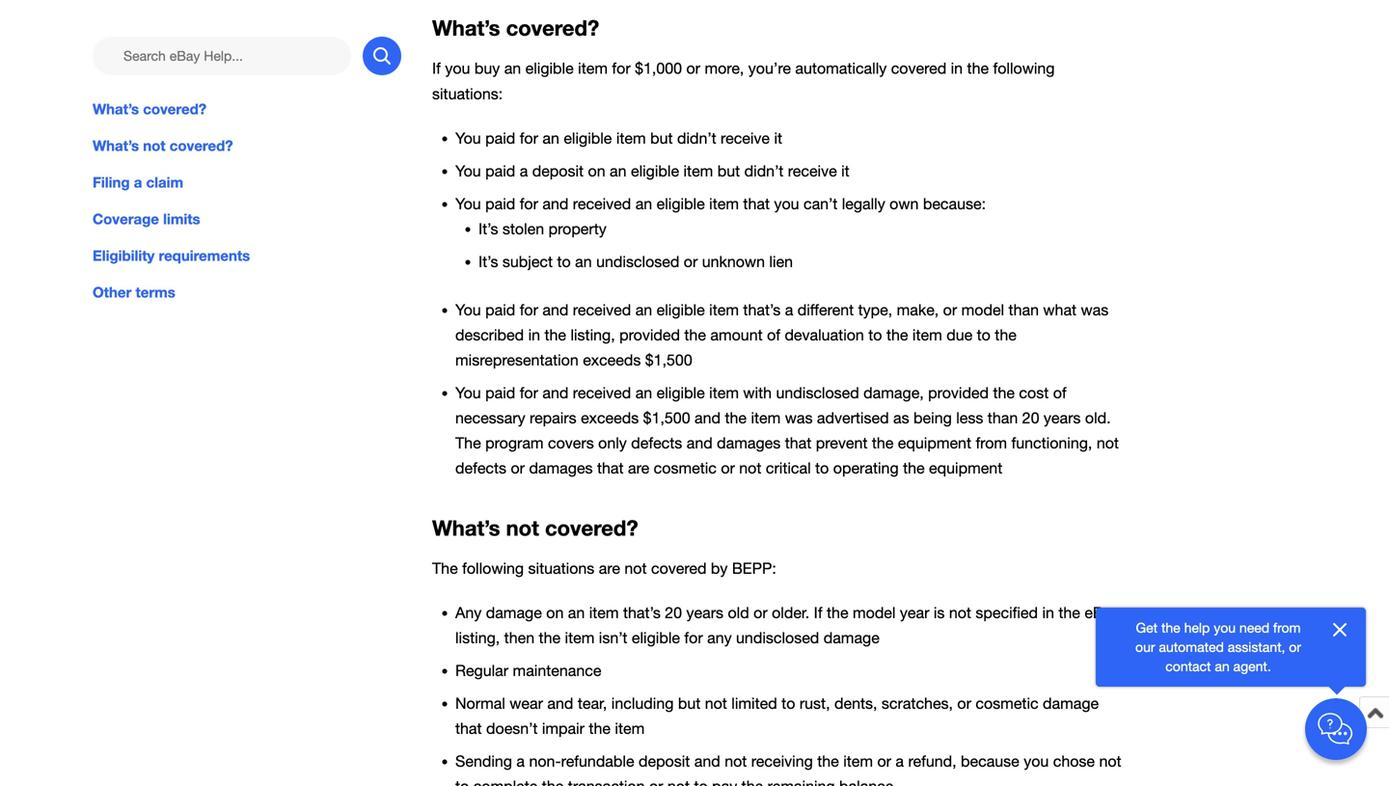Task type: locate. For each thing, give the bounding box(es) containing it.
1 horizontal spatial following
[[993, 60, 1055, 77]]

what's covered?
[[432, 15, 599, 40], [93, 100, 207, 118]]

1 horizontal spatial was
[[1081, 301, 1109, 319]]

0 horizontal spatial what's not covered?
[[93, 137, 233, 154]]

1 horizontal spatial years
[[1044, 409, 1081, 427]]

0 vertical spatial what's covered?
[[432, 15, 599, 40]]

item inside normal wear and tear, including but not limited to rust, dents, scratches, or cosmetic damage that doesn't impair the item
[[615, 720, 645, 738]]

0 vertical spatial exceeds
[[583, 351, 641, 369]]

1 vertical spatial 20
[[665, 604, 682, 622]]

1 vertical spatial but
[[718, 162, 740, 180]]

and up it's stolen property
[[543, 195, 569, 213]]

automated
[[1159, 639, 1224, 655]]

to inside you paid for and received an eligible item with undisclosed damage, provided the cost of necessary repairs exceeds $1,500 and the item was advertised as being less than 20 years old. the program covers only defects and damages that prevent the equipment from functioning, not defects or damages that are cosmetic or not critical to operating the equipment
[[816, 459, 829, 477]]

what's not covered?
[[93, 137, 233, 154], [432, 515, 638, 541]]

or inside "get the help you need from our automated assistant, or contact an agent."
[[1289, 639, 1302, 655]]

0 horizontal spatial provided
[[620, 326, 680, 344]]

was
[[1081, 301, 1109, 319], [785, 409, 813, 427]]

0 vertical spatial on
[[588, 162, 606, 180]]

old.
[[1085, 409, 1111, 427]]

covered inside the if you buy an eligible item for $1,000 or more, you're automatically covered in the following situations:
[[891, 60, 947, 77]]

2 vertical spatial but
[[678, 695, 701, 713]]

20
[[1023, 409, 1040, 427], [665, 604, 682, 622]]

what's covered? up buy
[[432, 15, 599, 40]]

following inside the if you buy an eligible item for $1,000 or more, you're automatically covered in the following situations:
[[993, 60, 1055, 77]]

you inside you paid for and received an eligible item with undisclosed damage, provided the cost of necessary repairs exceeds $1,500 and the item was advertised as being less than 20 years old. the program covers only defects and damages that prevent the equipment from functioning, not defects or damages that are cosmetic or not critical to operating the equipment
[[455, 384, 481, 402]]

only
[[598, 434, 627, 452]]

what's
[[432, 15, 500, 40], [93, 100, 139, 118], [93, 137, 139, 154], [432, 515, 500, 541]]

1 vertical spatial deposit
[[639, 753, 690, 771]]

0 vertical spatial than
[[1009, 301, 1039, 319]]

years up any
[[687, 604, 724, 622]]

due
[[947, 326, 973, 344]]

item down with
[[751, 409, 781, 427]]

damages down covers
[[529, 459, 593, 477]]

didn't
[[677, 129, 717, 147], [745, 162, 784, 180]]

0 vertical spatial are
[[628, 459, 650, 477]]

2 horizontal spatial in
[[1043, 604, 1055, 622]]

covered right automatically
[[891, 60, 947, 77]]

operating
[[834, 459, 899, 477]]

not left limited
[[705, 695, 727, 713]]

1 horizontal spatial that's
[[743, 301, 781, 319]]

it's subject to an undisclosed or unknown lien
[[479, 253, 793, 271]]

it up legally
[[842, 162, 850, 180]]

1 vertical spatial receive
[[788, 162, 837, 180]]

1 vertical spatial cosmetic
[[976, 695, 1039, 713]]

0 horizontal spatial didn't
[[677, 129, 717, 147]]

that's up amount
[[743, 301, 781, 319]]

you paid for and received an eligible item that you can't legally own because:
[[455, 195, 986, 213]]

but right including
[[678, 695, 701, 713]]

lien
[[769, 253, 793, 271]]

item left with
[[709, 384, 739, 402]]

received for $1,500
[[573, 384, 631, 402]]

on
[[588, 162, 606, 180], [546, 604, 564, 622]]

type,
[[858, 301, 893, 319]]

unknown
[[702, 253, 765, 271]]

less
[[957, 409, 984, 427]]

defects
[[631, 434, 683, 452], [455, 459, 507, 477]]

eligible right buy
[[526, 60, 574, 77]]

0 horizontal spatial are
[[599, 560, 620, 578]]

from right need
[[1274, 620, 1301, 636]]

was up critical
[[785, 409, 813, 427]]

3 you from the top
[[455, 195, 481, 213]]

and up "impair"
[[548, 695, 574, 713]]

complete
[[473, 778, 538, 786]]

listing, inside you paid for and received an eligible item that's a different type, make, or model than what was described in the listing, provided the amount of devaluation to the item due to the misrepresentation exceeds $1,500
[[571, 326, 615, 344]]

than inside you paid for and received an eligible item with undisclosed damage, provided the cost of necessary repairs exceeds $1,500 and the item was advertised as being less than 20 years old. the program covers only defects and damages that prevent the equipment from functioning, not defects or damages that are cosmetic or not critical to operating the equipment
[[988, 409, 1018, 427]]

the
[[967, 60, 989, 77], [545, 326, 566, 344], [685, 326, 706, 344], [887, 326, 909, 344], [995, 326, 1017, 344], [993, 384, 1015, 402], [725, 409, 747, 427], [872, 434, 894, 452], [903, 459, 925, 477], [827, 604, 849, 622], [1059, 604, 1081, 622], [1162, 620, 1181, 636], [539, 629, 561, 647], [589, 720, 611, 738], [818, 753, 839, 771], [542, 778, 564, 786], [742, 778, 764, 786]]

model left year
[[853, 604, 896, 622]]

0 vertical spatial covered
[[891, 60, 947, 77]]

make,
[[897, 301, 939, 319]]

1 vertical spatial model
[[853, 604, 896, 622]]

eligible down it's subject to an undisclosed or unknown lien
[[657, 301, 705, 319]]

functioning,
[[1012, 434, 1093, 452]]

1 vertical spatial $1,500
[[643, 409, 691, 427]]

of inside you paid for and received an eligible item with undisclosed damage, provided the cost of necessary repairs exceeds $1,500 and the item was advertised as being less than 20 years old. the program covers only defects and damages that prevent the equipment from functioning, not defects or damages that are cosmetic or not critical to operating the equipment
[[1053, 384, 1067, 402]]

was inside you paid for and received an eligible item with undisclosed damage, provided the cost of necessary repairs exceeds $1,500 and the item was advertised as being less than 20 years old. the program covers only defects and damages that prevent the equipment from functioning, not defects or damages that are cosmetic or not critical to operating the equipment
[[785, 409, 813, 427]]

0 vertical spatial defects
[[631, 434, 683, 452]]

you left chose
[[1024, 753, 1049, 771]]

you left can't
[[774, 195, 800, 213]]

you up situations:
[[445, 60, 470, 77]]

years inside you paid for and received an eligible item with undisclosed damage, provided the cost of necessary repairs exceeds $1,500 and the item was advertised as being less than 20 years old. the program covers only defects and damages that prevent the equipment from functioning, not defects or damages that are cosmetic or not critical to operating the equipment
[[1044, 409, 1081, 427]]

3 paid from the top
[[486, 195, 516, 213]]

1 horizontal spatial if
[[814, 604, 823, 622]]

0 horizontal spatial receive
[[721, 129, 770, 147]]

on down situations
[[546, 604, 564, 622]]

1 horizontal spatial what's covered?
[[432, 15, 599, 40]]

received inside you paid for and received an eligible item that's a different type, make, or model than what was described in the listing, provided the amount of devaluation to the item due to the misrepresentation exceeds $1,500
[[573, 301, 631, 319]]

0 vertical spatial if
[[432, 60, 441, 77]]

1 vertical spatial provided
[[928, 384, 989, 402]]

1 vertical spatial in
[[528, 326, 540, 344]]

0 horizontal spatial years
[[687, 604, 724, 622]]

filing a claim
[[93, 174, 183, 191]]

damage up chose
[[1043, 695, 1099, 713]]

or left unknown
[[684, 253, 698, 271]]

an inside any damage on an item that's 20 years old or older. if the model year is not specified in the ebay listing, then the item isn't eligible for any undisclosed damage
[[568, 604, 585, 622]]

you
[[455, 129, 481, 147], [455, 162, 481, 180], [455, 195, 481, 213], [455, 301, 481, 319], [455, 384, 481, 402]]

received inside you paid for and received an eligible item with undisclosed damage, provided the cost of necessary repairs exceeds $1,500 and the item was advertised as being less than 20 years old. the program covers only defects and damages that prevent the equipment from functioning, not defects or damages that are cosmetic or not critical to operating the equipment
[[573, 384, 631, 402]]

1 horizontal spatial of
[[1053, 384, 1067, 402]]

the inside "get the help you need from our automated assistant, or contact an agent."
[[1162, 620, 1181, 636]]

equipment down being
[[898, 434, 972, 452]]

$1,500 inside you paid for and received an eligible item that's a different type, make, or model than what was described in the listing, provided the amount of devaluation to the item due to the misrepresentation exceeds $1,500
[[645, 351, 693, 369]]

from down 'less'
[[976, 434, 1008, 452]]

of right amount
[[767, 326, 781, 344]]

undisclosed down older.
[[736, 629, 820, 647]]

sending
[[455, 753, 512, 771]]

or right transaction
[[649, 778, 663, 786]]

any
[[707, 629, 732, 647]]

item inside sending a non-refundable deposit and not receiving the item or a refund, because you chose not to complete the transaction or not to pay the remaining balance
[[844, 753, 873, 771]]

or up the due
[[943, 301, 957, 319]]

listing, up misrepresentation
[[571, 326, 615, 344]]

1 horizontal spatial cosmetic
[[976, 695, 1039, 713]]

1 horizontal spatial deposit
[[639, 753, 690, 771]]

0 vertical spatial years
[[1044, 409, 1081, 427]]

any
[[455, 604, 482, 622]]

that
[[743, 195, 770, 213], [785, 434, 812, 452], [597, 459, 624, 477], [455, 720, 482, 738]]

to down type,
[[869, 326, 882, 344]]

1 it's from the top
[[479, 220, 498, 238]]

1 horizontal spatial provided
[[928, 384, 989, 402]]

an inside you paid for and received an eligible item that's a different type, make, or model than what was described in the listing, provided the amount of devaluation to the item due to the misrepresentation exceeds $1,500
[[636, 301, 653, 319]]

5 paid from the top
[[486, 384, 516, 402]]

it's left subject
[[479, 253, 498, 271]]

years inside any damage on an item that's 20 years old or older. if the model year is not specified in the ebay listing, then the item isn't eligible for any undisclosed damage
[[687, 604, 724, 622]]

1 vertical spatial was
[[785, 409, 813, 427]]

0 vertical spatial of
[[767, 326, 781, 344]]

that inside normal wear and tear, including but not limited to rust, dents, scratches, or cosmetic damage that doesn't impair the item
[[455, 720, 482, 738]]

1 paid from the top
[[486, 129, 516, 147]]

what's not covered? up situations
[[432, 515, 638, 541]]

equipment down 'less'
[[929, 459, 1003, 477]]

eligible left with
[[657, 384, 705, 402]]

that's inside you paid for and received an eligible item that's a different type, make, or model than what was described in the listing, provided the amount of devaluation to the item due to the misrepresentation exceeds $1,500
[[743, 301, 781, 319]]

1 vertical spatial of
[[1053, 384, 1067, 402]]

eligible
[[526, 60, 574, 77], [564, 129, 612, 147], [631, 162, 679, 180], [657, 195, 705, 213], [657, 301, 705, 319], [657, 384, 705, 402], [632, 629, 680, 647]]

2 horizontal spatial but
[[718, 162, 740, 180]]

1 horizontal spatial from
[[1274, 620, 1301, 636]]

normal
[[455, 695, 506, 713]]

2 vertical spatial undisclosed
[[736, 629, 820, 647]]

1 vertical spatial damage
[[824, 629, 880, 647]]

1 horizontal spatial defects
[[631, 434, 683, 452]]

covered left "by"
[[651, 560, 707, 578]]

receive
[[721, 129, 770, 147], [788, 162, 837, 180]]

you for you paid for an eligible item but didn't receive it
[[455, 129, 481, 147]]

1 horizontal spatial covered
[[891, 60, 947, 77]]

1 horizontal spatial 20
[[1023, 409, 1040, 427]]

of right cost
[[1053, 384, 1067, 402]]

coverage
[[93, 211, 159, 228]]

if
[[432, 60, 441, 77], [814, 604, 823, 622]]

2 it's from the top
[[479, 253, 498, 271]]

you inside you paid for and received an eligible item that's a different type, make, or model than what was described in the listing, provided the amount of devaluation to the item due to the misrepresentation exceeds $1,500
[[455, 301, 481, 319]]

received
[[573, 195, 631, 213], [573, 301, 631, 319], [573, 384, 631, 402]]

not right is
[[949, 604, 972, 622]]

to right the due
[[977, 326, 991, 344]]

you for you paid for and received an eligible item that you can't legally own because:
[[455, 195, 481, 213]]

0 horizontal spatial listing,
[[455, 629, 500, 647]]

the up any
[[432, 560, 458, 578]]

it
[[774, 129, 783, 147], [842, 162, 850, 180]]

or left critical
[[721, 459, 735, 477]]

0 horizontal spatial covered
[[651, 560, 707, 578]]

for for you paid for and received an eligible item that's a different type, make, or model than what was described in the listing, provided the amount of devaluation to the item due to the misrepresentation exceeds $1,500
[[520, 301, 538, 319]]

undisclosed down property
[[596, 253, 680, 271]]

than left what
[[1009, 301, 1039, 319]]

get the help you need from our automated assistant, or contact an agent.
[[1136, 620, 1302, 675]]

deposit up transaction
[[639, 753, 690, 771]]

that's
[[743, 301, 781, 319], [623, 604, 661, 622]]

pay
[[712, 778, 737, 786]]

0 horizontal spatial cosmetic
[[654, 459, 717, 477]]

remaining
[[768, 778, 835, 786]]

1 vertical spatial if
[[814, 604, 823, 622]]

1 horizontal spatial didn't
[[745, 162, 784, 180]]

2 horizontal spatial damage
[[1043, 695, 1099, 713]]

item left the $1,000
[[578, 60, 608, 77]]

2 received from the top
[[573, 301, 631, 319]]

a left different
[[785, 301, 794, 319]]

0 horizontal spatial from
[[976, 434, 1008, 452]]

paid for you paid for and received an eligible item that's a different type, make, or model than what was described in the listing, provided the amount of devaluation to the item due to the misrepresentation exceeds $1,500
[[486, 301, 516, 319]]

0 vertical spatial damages
[[717, 434, 781, 452]]

you for you paid for and received an eligible item that's a different type, make, or model than what was described in the listing, provided the amount of devaluation to the item due to the misrepresentation exceeds $1,500
[[455, 301, 481, 319]]

1 vertical spatial exceeds
[[581, 409, 639, 427]]

for inside you paid for and received an eligible item that's a different type, make, or model than what was described in the listing, provided the amount of devaluation to the item due to the misrepresentation exceeds $1,500
[[520, 301, 538, 319]]

received down it's subject to an undisclosed or unknown lien
[[573, 301, 631, 319]]

to down property
[[557, 253, 571, 271]]

provided down it's subject to an undisclosed or unknown lien
[[620, 326, 680, 344]]

years up functioning,
[[1044, 409, 1081, 427]]

it down the if you buy an eligible item for $1,000 or more, you're automatically covered in the following situations:
[[774, 129, 783, 147]]

other
[[93, 284, 132, 301]]

0 vertical spatial listing,
[[571, 326, 615, 344]]

defects down program
[[455, 459, 507, 477]]

0 horizontal spatial on
[[546, 604, 564, 622]]

impair
[[542, 720, 585, 738]]

normal wear and tear, including but not limited to rust, dents, scratches, or cosmetic damage that doesn't impair the item
[[455, 695, 1099, 738]]

paid inside you paid for and received an eligible item that's a different type, make, or model than what was described in the listing, provided the amount of devaluation to the item due to the misrepresentation exceeds $1,500
[[486, 301, 516, 319]]

coverage limits
[[93, 211, 200, 228]]

and inside you paid for and received an eligible item that's a different type, make, or model than what was described in the listing, provided the amount of devaluation to the item due to the misrepresentation exceeds $1,500
[[543, 301, 569, 319]]

or inside normal wear and tear, including but not limited to rust, dents, scratches, or cosmetic damage that doesn't impair the item
[[958, 695, 972, 713]]

paid inside you paid for and received an eligible item with undisclosed damage, provided the cost of necessary repairs exceeds $1,500 and the item was advertised as being less than 20 years old. the program covers only defects and damages that prevent the equipment from functioning, not defects or damages that are cosmetic or not critical to operating the equipment
[[486, 384, 516, 402]]

0 horizontal spatial damage
[[486, 604, 542, 622]]

0 vertical spatial following
[[993, 60, 1055, 77]]

to down prevent
[[816, 459, 829, 477]]

0 vertical spatial cosmetic
[[654, 459, 717, 477]]

2 vertical spatial received
[[573, 384, 631, 402]]

0 horizontal spatial that's
[[623, 604, 661, 622]]

what's covered? up filing a claim
[[93, 100, 207, 118]]

damages up critical
[[717, 434, 781, 452]]

and inside sending a non-refundable deposit and not receiving the item or a refund, because you chose not to complete the transaction or not to pay the remaining balance
[[695, 753, 721, 771]]

and down subject
[[543, 301, 569, 319]]

for inside the if you buy an eligible item for $1,000 or more, you're automatically covered in the following situations:
[[612, 60, 631, 77]]

0 vertical spatial but
[[651, 129, 673, 147]]

1 horizontal spatial in
[[951, 60, 963, 77]]

if right older.
[[814, 604, 823, 622]]

any damage on an item that's 20 years old or older. if the model year is not specified in the ebay listing, then the item isn't eligible for any undisclosed damage
[[455, 604, 1120, 647]]

4 you from the top
[[455, 301, 481, 319]]

that up unknown
[[743, 195, 770, 213]]

it's for it's stolen property
[[479, 220, 498, 238]]

provided up 'less'
[[928, 384, 989, 402]]

3 received from the top
[[573, 384, 631, 402]]

automatically
[[796, 60, 887, 77]]

but up you paid for and received an eligible item that you can't legally own because:
[[718, 162, 740, 180]]

undisclosed up advertised
[[776, 384, 860, 402]]

the
[[455, 434, 481, 452], [432, 560, 458, 578]]

1 vertical spatial received
[[573, 301, 631, 319]]

paid for you paid a deposit on an eligible item but didn't receive it
[[486, 162, 516, 180]]

$1,500
[[645, 351, 693, 369], [643, 409, 691, 427]]

for inside you paid for and received an eligible item with undisclosed damage, provided the cost of necessary repairs exceeds $1,500 and the item was advertised as being less than 20 years old. the program covers only defects and damages that prevent the equipment from functioning, not defects or damages that are cosmetic or not critical to operating the equipment
[[520, 384, 538, 402]]

damage
[[486, 604, 542, 622], [824, 629, 880, 647], [1043, 695, 1099, 713]]

received up property
[[573, 195, 631, 213]]

item inside the if you buy an eligible item for $1,000 or more, you're automatically covered in the following situations:
[[578, 60, 608, 77]]

than right 'less'
[[988, 409, 1018, 427]]

0 vertical spatial didn't
[[677, 129, 717, 147]]

ebay
[[1085, 604, 1120, 622]]

1 vertical spatial years
[[687, 604, 724, 622]]

1 horizontal spatial damages
[[717, 434, 781, 452]]

an inside "get the help you need from our automated assistant, or contact an agent."
[[1215, 659, 1230, 675]]

following
[[993, 60, 1055, 77], [462, 560, 524, 578]]

0 vertical spatial in
[[951, 60, 963, 77]]

eligibility
[[93, 247, 155, 265]]

or inside you paid for and received an eligible item that's a different type, make, or model than what was described in the listing, provided the amount of devaluation to the item due to the misrepresentation exceeds $1,500
[[943, 301, 957, 319]]

4 paid from the top
[[486, 301, 516, 319]]

0 horizontal spatial damages
[[529, 459, 593, 477]]

1 horizontal spatial model
[[962, 301, 1005, 319]]

0 horizontal spatial what's covered?
[[93, 100, 207, 118]]

provided inside you paid for and received an eligible item with undisclosed damage, provided the cost of necessary repairs exceeds $1,500 and the item was advertised as being less than 20 years old. the program covers only defects and damages that prevent the equipment from functioning, not defects or damages that are cosmetic or not critical to operating the equipment
[[928, 384, 989, 402]]

model up the due
[[962, 301, 1005, 319]]

receive down the if you buy an eligible item for $1,000 or more, you're automatically covered in the following situations:
[[721, 129, 770, 147]]

of
[[767, 326, 781, 344], [1053, 384, 1067, 402]]

2 you from the top
[[455, 162, 481, 180]]

1 vertical spatial listing,
[[455, 629, 500, 647]]

received up only
[[573, 384, 631, 402]]

but up you paid a deposit on an eligible item but didn't receive it
[[651, 129, 673, 147]]

0 vertical spatial $1,500
[[645, 351, 693, 369]]

from inside you paid for and received an eligible item with undisclosed damage, provided the cost of necessary repairs exceeds $1,500 and the item was advertised as being less than 20 years old. the program covers only defects and damages that prevent the equipment from functioning, not defects or damages that are cosmetic or not critical to operating the equipment
[[976, 434, 1008, 452]]

1 horizontal spatial listing,
[[571, 326, 615, 344]]

1 horizontal spatial are
[[628, 459, 650, 477]]

1 vertical spatial than
[[988, 409, 1018, 427]]

balance
[[840, 778, 894, 786]]

eligible right isn't
[[632, 629, 680, 647]]

0 vertical spatial it's
[[479, 220, 498, 238]]

an inside you paid for and received an eligible item with undisclosed damage, provided the cost of necessary repairs exceeds $1,500 and the item was advertised as being less than 20 years old. the program covers only defects and damages that prevent the equipment from functioning, not defects or damages that are cosmetic or not critical to operating the equipment
[[636, 384, 653, 402]]

paid
[[486, 129, 516, 147], [486, 162, 516, 180], [486, 195, 516, 213], [486, 301, 516, 319], [486, 384, 516, 402]]

regular
[[455, 662, 509, 680]]

1 received from the top
[[573, 195, 631, 213]]

paid for you paid for and received an eligible item with undisclosed damage, provided the cost of necessary repairs exceeds $1,500 and the item was advertised as being less than 20 years old. the program covers only defects and damages that prevent the equipment from functioning, not defects or damages that are cosmetic or not critical to operating the equipment
[[486, 384, 516, 402]]

paid for you paid for an eligible item but didn't receive it
[[486, 129, 516, 147]]

1 vertical spatial that's
[[623, 604, 661, 622]]

for for you paid for an eligible item but didn't receive it
[[520, 129, 538, 147]]

damage up dents, at the right
[[824, 629, 880, 647]]

our
[[1136, 639, 1156, 655]]

eligibility requirements
[[93, 247, 250, 265]]

item
[[578, 60, 608, 77], [616, 129, 646, 147], [684, 162, 713, 180], [709, 195, 739, 213], [709, 301, 739, 319], [913, 326, 943, 344], [709, 384, 739, 402], [751, 409, 781, 427], [589, 604, 619, 622], [565, 629, 595, 647], [615, 720, 645, 738], [844, 753, 873, 771]]

1 vertical spatial following
[[462, 560, 524, 578]]

you for you paid a deposit on an eligible item but didn't receive it
[[455, 162, 481, 180]]

0 horizontal spatial but
[[651, 129, 673, 147]]

for for you paid for and received an eligible item that you can't legally own because:
[[520, 195, 538, 213]]

1 vertical spatial what's not covered?
[[432, 515, 638, 541]]

2 paid from the top
[[486, 162, 516, 180]]

receive up can't
[[788, 162, 837, 180]]

1 you from the top
[[455, 129, 481, 147]]

1 vertical spatial it's
[[479, 253, 498, 271]]

doesn't
[[486, 720, 538, 738]]

that down normal on the bottom of page
[[455, 720, 482, 738]]

paid for you paid for and received an eligible item that you can't legally own because:
[[486, 195, 516, 213]]

or right the old
[[754, 604, 768, 622]]

1 horizontal spatial but
[[678, 695, 701, 713]]

received for described
[[573, 301, 631, 319]]

wear
[[510, 695, 543, 713]]

0 vertical spatial receive
[[721, 129, 770, 147]]

1 vertical spatial undisclosed
[[776, 384, 860, 402]]

of inside you paid for and received an eligible item that's a different type, make, or model than what was described in the listing, provided the amount of devaluation to the item due to the misrepresentation exceeds $1,500
[[767, 326, 781, 344]]

0 horizontal spatial was
[[785, 409, 813, 427]]

dents,
[[835, 695, 878, 713]]

model inside you paid for and received an eligible item that's a different type, make, or model than what was described in the listing, provided the amount of devaluation to the item due to the misrepresentation exceeds $1,500
[[962, 301, 1005, 319]]

listing, inside any damage on an item that's 20 years old or older. if the model year is not specified in the ebay listing, then the item isn't eligible for any undisclosed damage
[[455, 629, 500, 647]]

than inside you paid for and received an eligible item that's a different type, make, or model than what was described in the listing, provided the amount of devaluation to the item due to the misrepresentation exceeds $1,500
[[1009, 301, 1039, 319]]

eligible down you paid for an eligible item but didn't receive it
[[631, 162, 679, 180]]

item up the balance
[[844, 753, 873, 771]]

didn't up you paid for and received an eligible item that you can't legally own because:
[[745, 162, 784, 180]]

was right what
[[1081, 301, 1109, 319]]

5 you from the top
[[455, 384, 481, 402]]

eligible inside you paid for and received an eligible item that's a different type, make, or model than what was described in the listing, provided the amount of devaluation to the item due to the misrepresentation exceeds $1,500
[[657, 301, 705, 319]]

not up claim on the left
[[143, 137, 166, 154]]

or left more, on the right
[[687, 60, 701, 77]]

1 vertical spatial on
[[546, 604, 564, 622]]

and down amount
[[695, 409, 721, 427]]

didn't up you paid a deposit on an eligible item but didn't receive it
[[677, 129, 717, 147]]

limits
[[163, 211, 200, 228]]

it's left stolen
[[479, 220, 498, 238]]

you right help
[[1214, 620, 1236, 636]]

0 horizontal spatial 20
[[665, 604, 682, 622]]

contact
[[1166, 659, 1212, 675]]

20 down cost
[[1023, 409, 1040, 427]]



Task type: vqa. For each thing, say whether or not it's contained in the screenshot.
Tad Hills Collection
no



Task type: describe. For each thing, give the bounding box(es) containing it.
you inside sending a non-refundable deposit and not receiving the item or a refund, because you chose not to complete the transaction or not to pay the remaining balance
[[1024, 753, 1049, 771]]

you're
[[749, 60, 791, 77]]

item up you paid a deposit on an eligible item but didn't receive it
[[616, 129, 646, 147]]

item up you paid for and received an eligible item that you can't legally own because:
[[684, 162, 713, 180]]

and inside normal wear and tear, including but not limited to rust, dents, scratches, or cosmetic damage that doesn't impair the item
[[548, 695, 574, 713]]

if inside any damage on an item that's 20 years old or older. if the model year is not specified in the ebay listing, then the item isn't eligible for any undisclosed damage
[[814, 604, 823, 622]]

non-
[[529, 753, 561, 771]]

help
[[1185, 620, 1210, 636]]

because:
[[923, 195, 986, 213]]

the following situations are not covered by bepp:
[[432, 560, 777, 578]]

if inside the if you buy an eligible item for $1,000 or more, you're automatically covered in the following situations:
[[432, 60, 441, 77]]

eligible inside you paid for and received an eligible item with undisclosed damage, provided the cost of necessary repairs exceeds $1,500 and the item was advertised as being less than 20 years old. the program covers only defects and damages that prevent the equipment from functioning, not defects or damages that are cosmetic or not critical to operating the equipment
[[657, 384, 705, 402]]

not left pay
[[668, 778, 690, 786]]

critical
[[766, 459, 811, 477]]

what's not covered? link
[[93, 135, 401, 156]]

not up pay
[[725, 753, 747, 771]]

as
[[894, 409, 910, 427]]

or inside the if you buy an eligible item for $1,000 or more, you're automatically covered in the following situations:
[[687, 60, 701, 77]]

sending a non-refundable deposit and not receiving the item or a refund, because you chose not to complete the transaction or not to pay the remaining balance
[[455, 753, 1122, 786]]

a inside you paid for and received an eligible item that's a different type, make, or model than what was described in the listing, provided the amount of devaluation to the item due to the misrepresentation exceeds $1,500
[[785, 301, 794, 319]]

item left isn't
[[565, 629, 595, 647]]

a left claim on the left
[[134, 174, 142, 191]]

in inside the if you buy an eligible item for $1,000 or more, you're automatically covered in the following situations:
[[951, 60, 963, 77]]

you inside "get the help you need from our automated assistant, or contact an agent."
[[1214, 620, 1236, 636]]

0 horizontal spatial deposit
[[532, 162, 584, 180]]

tear,
[[578, 695, 607, 713]]

other terms
[[93, 284, 175, 301]]

that up critical
[[785, 434, 812, 452]]

an inside the if you buy an eligible item for $1,000 or more, you're automatically covered in the following situations:
[[504, 60, 521, 77]]

eligible down you paid a deposit on an eligible item but didn't receive it
[[657, 195, 705, 213]]

item up amount
[[709, 301, 739, 319]]

what's covered? link
[[93, 98, 401, 120]]

what
[[1044, 301, 1077, 319]]

advertised
[[817, 409, 889, 427]]

you inside the if you buy an eligible item for $1,000 or more, you're automatically covered in the following situations:
[[445, 60, 470, 77]]

own
[[890, 195, 919, 213]]

deposit inside sending a non-refundable deposit and not receiving the item or a refund, because you chose not to complete the transaction or not to pay the remaining balance
[[639, 753, 690, 771]]

subject
[[503, 253, 553, 271]]

the inside you paid for and received an eligible item with undisclosed damage, provided the cost of necessary repairs exceeds $1,500 and the item was advertised as being less than 20 years old. the program covers only defects and damages that prevent the equipment from functioning, not defects or damages that are cosmetic or not critical to operating the equipment
[[455, 434, 481, 452]]

exceeds inside you paid for and received an eligible item that's a different type, make, or model than what was described in the listing, provided the amount of devaluation to the item due to the misrepresentation exceeds $1,500
[[583, 351, 641, 369]]

damage,
[[864, 384, 924, 402]]

a up stolen
[[520, 162, 528, 180]]

rust,
[[800, 695, 830, 713]]

then
[[504, 629, 535, 647]]

not inside any damage on an item that's 20 years old or older. if the model year is not specified in the ebay listing, then the item isn't eligible for any undisclosed damage
[[949, 604, 972, 622]]

covered? inside "what's covered?" link
[[143, 100, 207, 118]]

can't
[[804, 195, 838, 213]]

are inside you paid for and received an eligible item with undisclosed damage, provided the cost of necessary repairs exceeds $1,500 and the item was advertised as being less than 20 years old. the program covers only defects and damages that prevent the equipment from functioning, not defects or damages that are cosmetic or not critical to operating the equipment
[[628, 459, 650, 477]]

coverage limits link
[[93, 209, 401, 230]]

filing a claim link
[[93, 172, 401, 193]]

model inside any damage on an item that's 20 years old or older. if the model year is not specified in the ebay listing, then the item isn't eligible for any undisclosed damage
[[853, 604, 896, 622]]

Search eBay Help... text field
[[93, 37, 351, 75]]

provided inside you paid for and received an eligible item that's a different type, make, or model than what was described in the listing, provided the amount of devaluation to the item due to the misrepresentation exceeds $1,500
[[620, 326, 680, 344]]

the inside the if you buy an eligible item for $1,000 or more, you're automatically covered in the following situations:
[[967, 60, 989, 77]]

described
[[455, 326, 524, 344]]

agent.
[[1234, 659, 1272, 675]]

maintenance
[[513, 662, 602, 680]]

not inside normal wear and tear, including but not limited to rust, dents, scratches, or cosmetic damage that doesn't impair the item
[[705, 695, 727, 713]]

damage inside normal wear and tear, including but not limited to rust, dents, scratches, or cosmetic damage that doesn't impair the item
[[1043, 695, 1099, 713]]

by
[[711, 560, 728, 578]]

1 vertical spatial it
[[842, 162, 850, 180]]

claim
[[146, 174, 183, 191]]

regular maintenance
[[455, 662, 602, 680]]

chose
[[1054, 753, 1095, 771]]

transaction
[[568, 778, 645, 786]]

item up unknown
[[709, 195, 739, 213]]

stolen
[[503, 220, 544, 238]]

0 vertical spatial damage
[[486, 604, 542, 622]]

refund,
[[909, 753, 957, 771]]

1 horizontal spatial what's not covered?
[[432, 515, 638, 541]]

not left critical
[[739, 459, 762, 477]]

you paid for and received an eligible item with undisclosed damage, provided the cost of necessary repairs exceeds $1,500 and the item was advertised as being less than 20 years old. the program covers only defects and damages that prevent the equipment from functioning, not defects or damages that are cosmetic or not critical to operating the equipment
[[455, 384, 1119, 477]]

not down "old."
[[1097, 434, 1119, 452]]

amount
[[711, 326, 763, 344]]

scratches,
[[882, 695, 953, 713]]

but inside normal wear and tear, including but not limited to rust, dents, scratches, or cosmetic damage that doesn't impair the item
[[678, 695, 701, 713]]

program
[[486, 434, 544, 452]]

filing
[[93, 174, 130, 191]]

isn't
[[599, 629, 628, 647]]

you paid a deposit on an eligible item but didn't receive it
[[455, 162, 850, 180]]

from inside "get the help you need from our automated assistant, or contact an agent."
[[1274, 620, 1301, 636]]

exceeds inside you paid for and received an eligible item with undisclosed damage, provided the cost of necessary repairs exceeds $1,500 and the item was advertised as being less than 20 years old. the program covers only defects and damages that prevent the equipment from functioning, not defects or damages that are cosmetic or not critical to operating the equipment
[[581, 409, 639, 427]]

not right chose
[[1100, 753, 1122, 771]]

cosmetic inside you paid for and received an eligible item with undisclosed damage, provided the cost of necessary repairs exceeds $1,500 and the item was advertised as being less than 20 years old. the program covers only defects and damages that prevent the equipment from functioning, not defects or damages that are cosmetic or not critical to operating the equipment
[[654, 459, 717, 477]]

1 vertical spatial didn't
[[745, 162, 784, 180]]

to inside normal wear and tear, including but not limited to rust, dents, scratches, or cosmetic damage that doesn't impair the item
[[782, 695, 796, 713]]

1 horizontal spatial receive
[[788, 162, 837, 180]]

it's stolen property
[[479, 220, 607, 238]]

it's for it's subject to an undisclosed or unknown lien
[[479, 253, 498, 271]]

and right only
[[687, 434, 713, 452]]

covers
[[548, 434, 594, 452]]

you paid for an eligible item but didn't receive it
[[455, 129, 783, 147]]

$1,000
[[635, 60, 682, 77]]

or inside any damage on an item that's 20 years old or older. if the model year is not specified in the ebay listing, then the item isn't eligible for any undisclosed damage
[[754, 604, 768, 622]]

20 inside any damage on an item that's 20 years old or older. if the model year is not specified in the ebay listing, then the item isn't eligible for any undisclosed damage
[[665, 604, 682, 622]]

bepp:
[[732, 560, 777, 578]]

eligible inside the if you buy an eligible item for $1,000 or more, you're automatically covered in the following situations:
[[526, 60, 574, 77]]

necessary
[[455, 409, 526, 427]]

need
[[1240, 620, 1270, 636]]

assistant,
[[1228, 639, 1286, 655]]

1 horizontal spatial damage
[[824, 629, 880, 647]]

or down program
[[511, 459, 525, 477]]

was inside you paid for and received an eligible item that's a different type, make, or model than what was described in the listing, provided the amount of devaluation to the item due to the misrepresentation exceeds $1,500
[[1081, 301, 1109, 319]]

prevent
[[816, 434, 868, 452]]

1 horizontal spatial on
[[588, 162, 606, 180]]

including
[[612, 695, 674, 713]]

and up repairs
[[543, 384, 569, 402]]

for for you paid for and received an eligible item with undisclosed damage, provided the cost of necessary repairs exceeds $1,500 and the item was advertised as being less than 20 years old. the program covers only defects and damages that prevent the equipment from functioning, not defects or damages that are cosmetic or not critical to operating the equipment
[[520, 384, 538, 402]]

specified
[[976, 604, 1038, 622]]

the inside normal wear and tear, including but not limited to rust, dents, scratches, or cosmetic damage that doesn't impair the item
[[589, 720, 611, 738]]

property
[[549, 220, 607, 238]]

terms
[[136, 284, 175, 301]]

1 vertical spatial the
[[432, 560, 458, 578]]

situations
[[528, 560, 595, 578]]

old
[[728, 604, 750, 622]]

item down make, at right
[[913, 326, 943, 344]]

that down only
[[597, 459, 624, 477]]

get
[[1136, 620, 1158, 636]]

0 vertical spatial it
[[774, 129, 783, 147]]

eligible inside any damage on an item that's 20 years old or older. if the model year is not specified in the ebay listing, then the item isn't eligible for any undisclosed damage
[[632, 629, 680, 647]]

a left refund,
[[896, 753, 904, 771]]

on inside any damage on an item that's 20 years old or older. if the model year is not specified in the ebay listing, then the item isn't eligible for any undisclosed damage
[[546, 604, 564, 622]]

with
[[743, 384, 772, 402]]

not up isn't
[[625, 560, 647, 578]]

0 horizontal spatial following
[[462, 560, 524, 578]]

other terms link
[[93, 282, 401, 303]]

limited
[[732, 695, 778, 713]]

undisclosed inside you paid for and received an eligible item with undisclosed damage, provided the cost of necessary repairs exceeds $1,500 and the item was advertised as being less than 20 years old. the program covers only defects and damages that prevent the equipment from functioning, not defects or damages that are cosmetic or not critical to operating the equipment
[[776, 384, 860, 402]]

you for you paid for and received an eligible item with undisclosed damage, provided the cost of necessary repairs exceeds $1,500 and the item was advertised as being less than 20 years old. the program covers only defects and damages that prevent the equipment from functioning, not defects or damages that are cosmetic or not critical to operating the equipment
[[455, 384, 481, 402]]

misrepresentation
[[455, 351, 579, 369]]

listing, for provided
[[571, 326, 615, 344]]

get the help you need from our automated assistant, or contact an agent. tooltip
[[1127, 619, 1310, 676]]

requirements
[[159, 247, 250, 265]]

0 vertical spatial equipment
[[898, 434, 972, 452]]

a left 'non-'
[[517, 753, 525, 771]]

in inside any damage on an item that's 20 years old or older. if the model year is not specified in the ebay listing, then the item isn't eligible for any undisclosed damage
[[1043, 604, 1055, 622]]

if you buy an eligible item for $1,000 or more, you're automatically covered in the following situations:
[[432, 60, 1055, 103]]

1 vertical spatial equipment
[[929, 459, 1003, 477]]

legally
[[842, 195, 886, 213]]

listing, for then
[[455, 629, 500, 647]]

buy
[[475, 60, 500, 77]]

undisclosed inside any damage on an item that's 20 years old or older. if the model year is not specified in the ebay listing, then the item isn't eligible for any undisclosed damage
[[736, 629, 820, 647]]

cosmetic inside normal wear and tear, including but not limited to rust, dents, scratches, or cosmetic damage that doesn't impair the item
[[976, 695, 1039, 713]]

year
[[900, 604, 930, 622]]

not up situations
[[506, 515, 539, 541]]

is
[[934, 604, 945, 622]]

20 inside you paid for and received an eligible item with undisclosed damage, provided the cost of necessary repairs exceeds $1,500 and the item was advertised as being less than 20 years old. the program covers only defects and damages that prevent the equipment from functioning, not defects or damages that are cosmetic or not critical to operating the equipment
[[1023, 409, 1040, 427]]

different
[[798, 301, 854, 319]]

for inside any damage on an item that's 20 years old or older. if the model year is not specified in the ebay listing, then the item isn't eligible for any undisclosed damage
[[685, 629, 703, 647]]

to down the sending
[[455, 778, 469, 786]]

to left pay
[[694, 778, 708, 786]]

more,
[[705, 60, 744, 77]]

$1,500 inside you paid for and received an eligible item with undisclosed damage, provided the cost of necessary repairs exceeds $1,500 and the item was advertised as being less than 20 years old. the program covers only defects and damages that prevent the equipment from functioning, not defects or damages that are cosmetic or not critical to operating the equipment
[[643, 409, 691, 427]]

1 vertical spatial defects
[[455, 459, 507, 477]]

that's inside any damage on an item that's 20 years old or older. if the model year is not specified in the ebay listing, then the item isn't eligible for any undisclosed damage
[[623, 604, 661, 622]]

or up the balance
[[878, 753, 892, 771]]

eligible up you paid a deposit on an eligible item but didn't receive it
[[564, 129, 612, 147]]

because
[[961, 753, 1020, 771]]

eligibility requirements link
[[93, 245, 401, 267]]

receiving
[[752, 753, 813, 771]]

devaluation
[[785, 326, 864, 344]]

0 vertical spatial undisclosed
[[596, 253, 680, 271]]

1 vertical spatial what's covered?
[[93, 100, 207, 118]]

item up isn't
[[589, 604, 619, 622]]

1 vertical spatial are
[[599, 560, 620, 578]]

covered? inside what's not covered? link
[[170, 137, 233, 154]]

in inside you paid for and received an eligible item that's a different type, make, or model than what was described in the listing, provided the amount of devaluation to the item due to the misrepresentation exceeds $1,500
[[528, 326, 540, 344]]

situations:
[[432, 85, 503, 103]]



